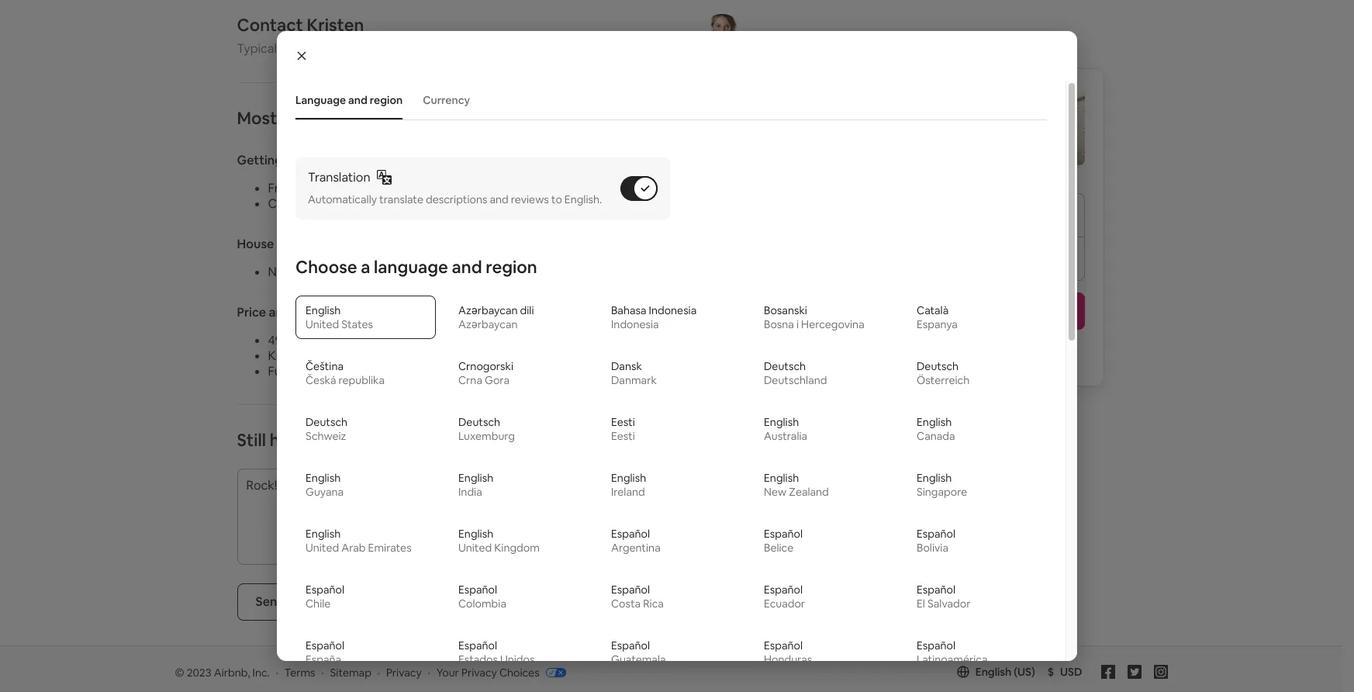 Task type: locate. For each thing, give the bounding box(es) containing it.
dansk
[[611, 359, 642, 373]]

español inside the español estados unidos
[[459, 639, 497, 653]]

1 horizontal spatial in
[[594, 363, 604, 379]]

español chile
[[306, 583, 344, 611]]

there
[[285, 152, 317, 168]]

bosanski
[[764, 303, 808, 317]]

united up monthly
[[306, 317, 339, 331]]

for
[[350, 196, 367, 212]]

0 vertical spatial home
[[393, 196, 426, 212]]

español for guatemala
[[611, 639, 650, 653]]

català espanya
[[917, 303, 958, 331]]

discount
[[376, 332, 425, 348]]

on
[[342, 180, 356, 196]]

region up dili
[[486, 256, 537, 278]]

deutsch down crna
[[459, 415, 500, 429]]

0 horizontal spatial in
[[309, 196, 319, 212]]

english inside english canada
[[917, 415, 952, 429]]

if
[[331, 363, 338, 379]]

español inside español honduras
[[764, 639, 803, 653]]

1 azərbaycan from the top
[[459, 303, 518, 317]]

english left (us) in the right bottom of the page
[[976, 665, 1012, 679]]

navigate to facebook image
[[1101, 665, 1115, 679]]

australia
[[764, 429, 808, 443]]

español latinoamérica
[[917, 639, 988, 667]]

region inside tab panel
[[486, 256, 537, 278]]

0 horizontal spatial home
[[319, 348, 352, 364]]

details
[[277, 236, 316, 252]]

danmark
[[611, 373, 657, 387]]

gora
[[485, 373, 510, 387]]

1 horizontal spatial 2023
[[487, 348, 515, 364]]

the right on
[[359, 180, 378, 196]]

english up monthly
[[306, 303, 341, 317]]

english for ireland
[[611, 471, 646, 485]]

reviews
[[511, 193, 549, 207]]

2023 right ©
[[187, 666, 212, 680]]

in right 2024.
[[594, 363, 604, 379]]

usd
[[1061, 665, 1083, 679]]

english down the deutschland at right
[[764, 415, 799, 429]]

1
[[979, 116, 983, 130]]

and right the language
[[452, 256, 482, 278]]

eesti down 'danmark'
[[611, 415, 635, 429]]

0 vertical spatial the
[[359, 180, 378, 196]]

1 eesti from the top
[[611, 415, 635, 429]]

at left the 10:00
[[618, 196, 630, 212]]

privacy right your
[[462, 666, 497, 680]]

español honduras
[[764, 639, 812, 667]]

availability
[[293, 304, 355, 320]]

hour
[[399, 40, 425, 57]]

english guyana
[[306, 471, 344, 499]]

indonesia right bahasa
[[649, 303, 697, 317]]

eesti
[[611, 415, 635, 429], [611, 429, 635, 443]]

tab list containing language and region
[[288, 81, 1047, 119]]

español inside español ecuador
[[764, 583, 803, 597]]

1 vertical spatial region
[[486, 256, 537, 278]]

in inside free parking on the premises. check-in time for this home starts at 3:00 pm and checkout is at 10:00 am.
[[309, 196, 319, 212]]

english inside english guyana
[[306, 471, 341, 485]]

0 horizontal spatial at
[[423, 363, 435, 379]]

at left 3:00
[[464, 196, 476, 212]]

1 vertical spatial in
[[594, 363, 604, 379]]

united inside the english united kingdom
[[459, 541, 492, 555]]

2 azərbaycan from the top
[[459, 317, 518, 331]]

english down eesti eesti
[[611, 471, 646, 485]]

at
[[464, 196, 476, 212], [618, 196, 630, 212], [423, 363, 435, 379]]

1 horizontal spatial privacy
[[462, 666, 497, 680]]

send
[[256, 593, 285, 610]]

deutsch down espanya at the top right
[[917, 359, 959, 373]]

english inside english australia
[[764, 415, 799, 429]]

deutsch down česká
[[306, 415, 348, 429]]

english inside english united arab emirates
[[306, 527, 341, 541]]

arab
[[342, 541, 366, 555]]

deutsch inside deutsch österreich
[[917, 359, 959, 373]]

2 no from the left
[[341, 264, 357, 280]]

crna
[[459, 373, 483, 387]]

jan
[[527, 348, 547, 364]]

price
[[344, 332, 373, 348]]

0 vertical spatial region
[[370, 93, 403, 107]]

english inside the english united kingdom
[[459, 527, 494, 541]]

bolivia
[[917, 541, 949, 555]]

eesti up english ireland
[[611, 429, 635, 443]]

0 horizontal spatial the
[[359, 180, 378, 196]]

español inside español costa rica
[[611, 583, 650, 597]]

0 vertical spatial in
[[309, 196, 319, 212]]

at inside 49% monthly price discount has been applied. kristen's home is available from dec 2, 2023 – jan 1, 2024. book soon. full refund if cancellation is at least 30 days before check-in
[[423, 363, 435, 379]]

deutsch österreich
[[917, 359, 970, 387]]

languages dialog
[[277, 31, 1078, 692]]

region down an
[[370, 93, 403, 107]]

english for guyana
[[306, 471, 341, 485]]

español inside español el salvador
[[917, 583, 956, 597]]

2 privacy from the left
[[462, 666, 497, 680]]

english inside english new zealand
[[764, 471, 799, 485]]

parties
[[360, 264, 400, 280]]

am.
[[666, 196, 688, 212]]

español españa
[[306, 639, 344, 667]]

0 vertical spatial 2023
[[487, 348, 515, 364]]

the left host
[[477, 429, 504, 451]]

refund
[[290, 363, 328, 379]]

premises.
[[381, 180, 436, 196]]

live local private sanctuary; 1 br/wfh/pvt entr.
[[836, 116, 983, 144]]

tab list
[[288, 81, 1047, 119]]

česká
[[306, 373, 336, 387]]

and left to at the left of page
[[526, 196, 548, 212]]

contact kristen typically responds within an hour
[[237, 14, 425, 57]]

guatemala
[[611, 653, 666, 667]]

united for english united kingdom
[[459, 541, 492, 555]]

español
[[611, 527, 650, 541], [764, 527, 803, 541], [917, 527, 956, 541], [306, 583, 344, 597], [459, 583, 497, 597], [611, 583, 650, 597], [764, 583, 803, 597], [917, 583, 956, 597], [306, 639, 344, 653], [459, 639, 497, 653], [611, 639, 650, 653], [764, 639, 803, 653], [917, 639, 956, 653]]

and left reviews
[[490, 193, 509, 207]]

1 horizontal spatial no
[[341, 264, 357, 280]]

english inside english singapore
[[917, 471, 952, 485]]

united inside english united arab emirates
[[306, 541, 339, 555]]

questions?
[[311, 429, 399, 451]]

parking
[[296, 180, 339, 196]]

english
[[306, 303, 341, 317], [764, 415, 799, 429], [917, 415, 952, 429], [306, 471, 341, 485], [459, 471, 494, 485], [611, 471, 646, 485], [764, 471, 799, 485], [917, 471, 952, 485], [306, 527, 341, 541], [459, 527, 494, 541], [976, 665, 1012, 679]]

kingdom
[[494, 541, 540, 555]]

message
[[288, 593, 340, 610]]

ireland
[[611, 485, 645, 499]]

dec
[[448, 348, 471, 364]]

english (us) button
[[957, 665, 1035, 679]]

at left least
[[423, 363, 435, 379]]

united left arab
[[306, 541, 339, 555]]

is left least
[[412, 363, 421, 379]]

deutsch for österreich
[[917, 359, 959, 373]]

is inside free parking on the premises. check-in time for this home starts at 3:00 pm and checkout is at 10:00 am.
[[607, 196, 615, 212]]

a
[[361, 256, 370, 278]]

united left kingdom
[[459, 541, 492, 555]]

your
[[437, 666, 459, 680]]

an
[[382, 40, 396, 57]]

checkout
[[551, 196, 604, 212]]

no left a in the top left of the page
[[341, 264, 357, 280]]

1 horizontal spatial region
[[486, 256, 537, 278]]

0 horizontal spatial no
[[268, 264, 284, 280]]

0 horizontal spatial is
[[355, 348, 363, 364]]

(us)
[[1014, 665, 1035, 679]]

english down india
[[459, 527, 494, 541]]

responds
[[289, 40, 342, 57]]

english down the canada
[[917, 471, 952, 485]]

español for chile
[[306, 583, 344, 597]]

price
[[237, 304, 266, 320]]

deutsch inside deutsch luxemburg
[[459, 415, 500, 429]]

english inside english united states
[[306, 303, 341, 317]]

español inside español guatemala
[[611, 639, 650, 653]]

0 horizontal spatial privacy
[[386, 666, 422, 680]]

Message the host text field
[[240, 472, 741, 562]]

automatically translate descriptions and reviews to english.
[[308, 193, 602, 207]]

2 horizontal spatial is
[[607, 196, 615, 212]]

united inside english united states
[[306, 317, 339, 331]]

getting
[[237, 152, 283, 168]]

choose a language and currency element
[[286, 81, 1057, 692]]

and right language
[[348, 93, 368, 107]]

zealand
[[789, 485, 829, 499]]

español for colombia
[[459, 583, 497, 597]]

schweiz
[[306, 429, 346, 443]]

bahasa indonesia indonesia
[[611, 303, 697, 331]]

1 horizontal spatial the
[[477, 429, 504, 451]]

0 horizontal spatial region
[[370, 93, 403, 107]]

español for argentina
[[611, 527, 650, 541]]

costa
[[611, 597, 641, 611]]

home
[[393, 196, 426, 212], [319, 348, 352, 364]]

español inside español latinoamérica
[[917, 639, 956, 653]]

is right english.
[[607, 196, 615, 212]]

1 horizontal spatial home
[[393, 196, 426, 212]]

in left time
[[309, 196, 319, 212]]

español inside the español colombia
[[459, 583, 497, 597]]

english united kingdom
[[459, 527, 540, 555]]

1,
[[550, 348, 558, 364]]

1 vertical spatial home
[[319, 348, 352, 364]]

is up republika
[[355, 348, 363, 364]]

2,
[[474, 348, 484, 364]]

home inside 49% monthly price discount has been applied. kristen's home is available from dec 2, 2023 – jan 1, 2024. book soon. full refund if cancellation is at least 30 days before check-in
[[319, 348, 352, 364]]

time
[[321, 196, 348, 212]]

english left arab
[[306, 527, 341, 541]]

english for united states
[[306, 303, 341, 317]]

host
[[508, 429, 546, 451]]

español for bolivia
[[917, 527, 956, 541]]

english down österreich
[[917, 415, 952, 429]]

message
[[402, 429, 473, 451]]

deutsch inside 'deutsch deutschland'
[[764, 359, 806, 373]]

english down schweiz
[[306, 471, 341, 485]]

unidos
[[500, 653, 535, 667]]

2023 left –
[[487, 348, 515, 364]]

español inside español argentina
[[611, 527, 650, 541]]

español for españa
[[306, 639, 344, 653]]

deutsch for schweiz
[[306, 415, 348, 429]]

english down australia
[[764, 471, 799, 485]]

0 horizontal spatial 2023
[[187, 666, 212, 680]]

bosanski bosna i hercegovina
[[764, 303, 865, 331]]

kristen is a superhost. learn more about kristen. image
[[700, 14, 744, 57], [700, 14, 744, 57]]

privacy inside your privacy choices link
[[462, 666, 497, 680]]

kristen's
[[268, 348, 316, 364]]

the
[[359, 180, 378, 196], [477, 429, 504, 451]]

i
[[797, 317, 799, 331]]

united for english united arab emirates
[[306, 541, 339, 555]]

navigate to twitter image
[[1128, 665, 1142, 679]]

english down luxemburg
[[459, 471, 494, 485]]

azərbaycan
[[459, 303, 518, 317], [459, 317, 518, 331]]

no down details at top left
[[268, 264, 284, 280]]

privacy left your
[[386, 666, 422, 680]]

deutsch down bosna
[[764, 359, 806, 373]]

singapore
[[917, 485, 968, 499]]



Task type: vqa. For each thing, say whether or not it's contained in the screenshot.


Task type: describe. For each thing, give the bounding box(es) containing it.
english canada
[[917, 415, 955, 443]]

terms link
[[285, 666, 315, 680]]

español for ecuador
[[764, 583, 803, 597]]

in inside 49% monthly price discount has been applied. kristen's home is available from dec 2, 2023 – jan 1, 2024. book soon. full refund if cancellation is at least 30 days before check-in
[[594, 363, 604, 379]]

español for honduras
[[764, 639, 803, 653]]

cancellation
[[341, 363, 409, 379]]

english for united arab emirates
[[306, 527, 341, 541]]

and inside button
[[348, 93, 368, 107]]

español for latinoamérica
[[917, 639, 956, 653]]

luxemburg
[[459, 429, 515, 443]]

2 eesti from the top
[[611, 429, 635, 443]]

choices
[[500, 666, 540, 680]]

language and region
[[296, 93, 403, 107]]

contact
[[237, 14, 303, 36]]

hercegovina
[[801, 317, 865, 331]]

available
[[366, 348, 415, 364]]

check-
[[555, 363, 594, 379]]

send message button
[[237, 583, 359, 621]]

© 2023 airbnb, inc.
[[175, 666, 270, 680]]

español for estados
[[459, 639, 497, 653]]

1 no from the left
[[268, 264, 284, 280]]

österreich
[[917, 373, 970, 387]]

salvador
[[928, 597, 971, 611]]

language and region tab panel
[[289, 139, 1054, 692]]

1 privacy from the left
[[386, 666, 422, 680]]

inc.
[[253, 666, 270, 680]]

full
[[268, 363, 287, 379]]

send message
[[256, 593, 340, 610]]

english for canada
[[917, 415, 952, 429]]

honduras
[[764, 653, 812, 667]]

1 vertical spatial the
[[477, 429, 504, 451]]

within
[[345, 40, 379, 57]]

español for costa
[[611, 583, 650, 597]]

states
[[342, 317, 373, 331]]

english for india
[[459, 471, 494, 485]]

translation
[[308, 169, 371, 186]]

español el salvador
[[917, 583, 971, 611]]

emirates
[[368, 541, 412, 555]]

deutsch deutschland
[[764, 359, 827, 387]]

$
[[1048, 665, 1054, 679]]

deutsch luxemburg
[[459, 415, 515, 443]]

rica
[[643, 597, 664, 611]]

español for belice
[[764, 527, 803, 541]]

and inside free parking on the premises. check-in time for this home starts at 3:00 pm and checkout is at 10:00 am.
[[526, 196, 548, 212]]

eesti eesti
[[611, 415, 635, 443]]

new
[[764, 485, 787, 499]]

ecuador
[[764, 597, 805, 611]]

region inside button
[[370, 93, 403, 107]]

or
[[403, 264, 415, 280]]

crnogorski crna gora
[[459, 359, 514, 387]]

rules
[[343, 236, 371, 252]]

navigate to instagram image
[[1154, 665, 1168, 679]]

and up 49%
[[269, 304, 291, 320]]

smoking.
[[287, 264, 338, 280]]

–
[[518, 348, 524, 364]]

tab list inside choose a language and currency element
[[288, 81, 1047, 119]]

typically
[[237, 40, 286, 57]]

local
[[858, 116, 884, 130]]

latinoamérica
[[917, 653, 988, 667]]

indonesia up the soon.
[[611, 317, 659, 331]]

united for english united states
[[306, 317, 339, 331]]

english ireland
[[611, 471, 646, 499]]

dili
[[520, 303, 534, 317]]

sanctuary;
[[923, 116, 976, 130]]

currency button
[[415, 85, 478, 115]]

10:00
[[632, 196, 663, 212]]

still have questions? message the host
[[237, 429, 546, 451]]

about
[[386, 107, 434, 129]]

·
[[276, 666, 278, 680]]

price and availability
[[237, 304, 355, 320]]

home inside free parking on the premises. check-in time for this home starts at 3:00 pm and checkout is at 10:00 am.
[[393, 196, 426, 212]]

reserve button
[[836, 292, 1086, 330]]

30
[[468, 363, 482, 379]]

deutsch for luxemburg
[[459, 415, 500, 429]]

reserve
[[937, 303, 984, 319]]

english india
[[459, 471, 494, 499]]

india
[[459, 485, 482, 499]]

most
[[237, 107, 277, 129]]

español for el
[[917, 583, 956, 597]]

automatically
[[308, 193, 377, 207]]

49%
[[268, 332, 291, 348]]

1 horizontal spatial is
[[412, 363, 421, 379]]

español ecuador
[[764, 583, 805, 611]]

live
[[836, 116, 856, 130]]

espanya
[[917, 317, 958, 331]]

days
[[485, 363, 511, 379]]

english for singapore
[[917, 471, 952, 485]]

from
[[418, 348, 446, 364]]

and up the choose
[[318, 236, 340, 252]]

3:00
[[479, 196, 503, 212]]

free parking on the premises. check-in time for this home starts at 3:00 pm and checkout is at 10:00 am.
[[268, 180, 688, 212]]

english for new zealand
[[764, 471, 799, 485]]

1 horizontal spatial at
[[464, 196, 476, 212]]

english new zealand
[[764, 471, 829, 499]]

español argentina
[[611, 527, 661, 555]]

br/wfh/pvt
[[836, 130, 903, 144]]

choose a language and region
[[296, 256, 537, 278]]

2023 inside 49% monthly price discount has been applied. kristen's home is available from dec 2, 2023 – jan 1, 2024. book soon. full refund if cancellation is at least 30 days before check-in
[[487, 348, 515, 364]]

english for united kingdom
[[459, 527, 494, 541]]

colombia
[[459, 597, 507, 611]]

getting there
[[237, 152, 317, 168]]

your privacy choices
[[437, 666, 540, 680]]

español belice
[[764, 527, 803, 555]]

the inside free parking on the premises. check-in time for this home starts at 3:00 pm and checkout is at 10:00 am.
[[359, 180, 378, 196]]

crnogorski
[[459, 359, 514, 373]]

2 horizontal spatial at
[[618, 196, 630, 212]]

events.
[[417, 264, 459, 280]]

english for australia
[[764, 415, 799, 429]]

1 vertical spatial 2023
[[187, 666, 212, 680]]

el
[[917, 597, 925, 611]]

sitemap
[[330, 666, 372, 680]]

čeština česká republika
[[306, 359, 385, 387]]

deutsch for deutschland
[[764, 359, 806, 373]]



